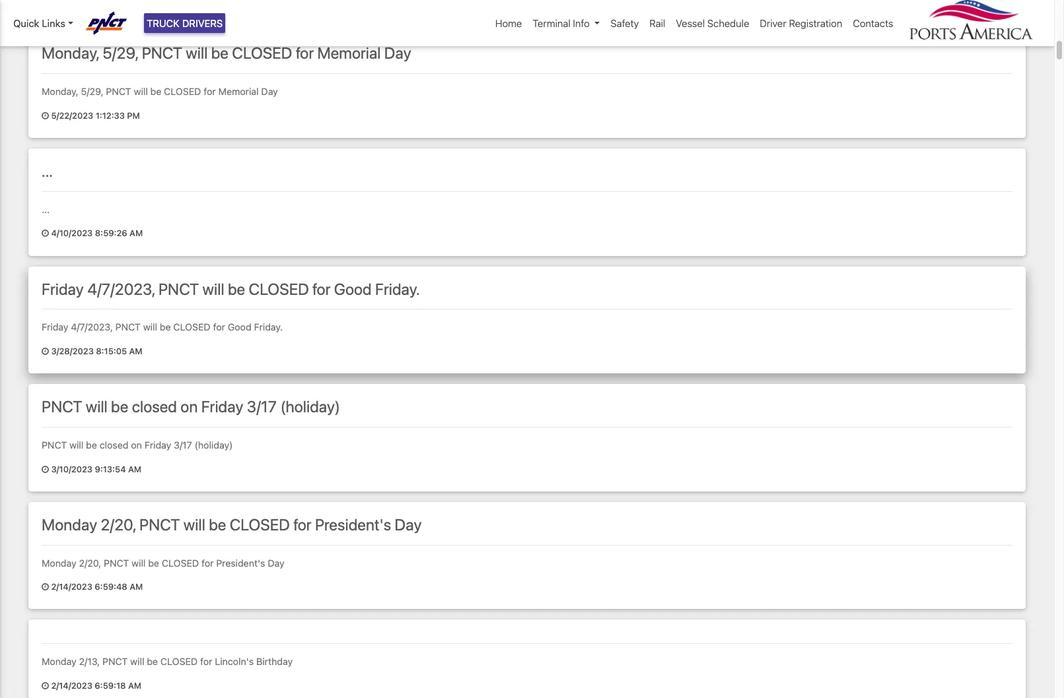 Task type: vqa. For each thing, say whether or not it's contained in the screenshot.


Task type: describe. For each thing, give the bounding box(es) containing it.
contacts link
[[848, 11, 899, 36]]

1 horizontal spatial 3/17
[[247, 398, 277, 416]]

5/22/2023
[[51, 111, 93, 121]]

2 monday, 5/29, pnct will be closed for memorial day from the top
[[42, 86, 278, 97]]

terminal info
[[533, 17, 590, 29]]

0 vertical spatial on
[[181, 398, 198, 416]]

info
[[573, 17, 590, 29]]

6:59:48
[[95, 583, 127, 593]]

am right 8:59:26
[[130, 229, 143, 239]]

2 ... from the top
[[42, 204, 50, 215]]

1 vertical spatial good
[[228, 322, 252, 333]]

truck
[[147, 17, 180, 29]]

9:13:54
[[95, 465, 126, 475]]

rail
[[650, 17, 665, 29]]

am for 2/20,
[[130, 583, 143, 593]]

truck drivers link
[[144, 13, 225, 33]]

home
[[495, 17, 522, 29]]

0 vertical spatial 5/29,
[[103, 44, 138, 62]]

1 vertical spatial closed
[[100, 440, 128, 451]]

2/13,
[[79, 657, 100, 668]]

0 horizontal spatial on
[[131, 440, 142, 451]]

home link
[[490, 11, 527, 36]]

drivers
[[182, 17, 223, 29]]

terminal info link
[[527, 11, 605, 36]]

1 vertical spatial 4/7/2023,
[[71, 322, 113, 333]]

birthday
[[256, 657, 293, 668]]

4 clock o image from the top
[[42, 683, 49, 692]]

1 monday 2/20, pnct will be closed for president's day from the top
[[42, 516, 422, 534]]

0 vertical spatial friday.
[[375, 280, 420, 298]]

truck drivers
[[147, 17, 223, 29]]

quick links link
[[13, 16, 73, 31]]

driver registration link
[[755, 11, 848, 36]]

am for will
[[128, 465, 141, 475]]

2/14/2023 6:59:18 am
[[49, 682, 141, 692]]

0 vertical spatial 2/20,
[[101, 516, 136, 534]]

quick
[[13, 17, 39, 29]]

1 vertical spatial memorial
[[218, 86, 259, 97]]

2 monday from the top
[[42, 558, 76, 569]]

1 friday 4/7/2023, pnct will be closed for good friday. from the top
[[42, 280, 420, 298]]

2 friday 4/7/2023, pnct will be closed for good friday. from the top
[[42, 322, 283, 333]]

4/10/2023 8:59:26 am
[[49, 229, 143, 239]]

0 horizontal spatial president's
[[216, 558, 265, 569]]

schedule
[[708, 17, 749, 29]]

1 monday, 5/29, pnct will be closed for memorial day from the top
[[42, 44, 411, 62]]

0 horizontal spatial 3/17
[[174, 440, 192, 451]]

contacts
[[853, 17, 894, 29]]

1:12:33
[[96, 111, 125, 121]]

0 horizontal spatial (holiday)
[[195, 440, 233, 451]]

lincoln's
[[215, 657, 254, 668]]

4/10/2023
[[51, 229, 93, 239]]

8:59:26
[[95, 229, 127, 239]]

2/14/2023 for 6:59:48
[[51, 583, 92, 593]]

1 horizontal spatial president's
[[315, 516, 391, 534]]

6:59:18
[[95, 682, 126, 692]]

3/10/2023
[[51, 465, 93, 475]]

terminal
[[533, 17, 571, 29]]



Task type: locate. For each thing, give the bounding box(es) containing it.
0 vertical spatial monday 2/20, pnct will be closed for president's day
[[42, 516, 422, 534]]

2 clock o image from the top
[[42, 466, 49, 475]]

1 vertical spatial friday 4/7/2023, pnct will be closed for good friday.
[[42, 322, 283, 333]]

president's
[[315, 516, 391, 534], [216, 558, 265, 569]]

1 monday, from the top
[[42, 44, 99, 62]]

1 pnct will be closed on friday 3/17 (holiday) from the top
[[42, 398, 340, 416]]

clock o image for ...
[[42, 230, 49, 239]]

0 vertical spatial ...
[[42, 162, 53, 180]]

1 vertical spatial on
[[131, 440, 142, 451]]

clock o image left 5/22/2023
[[42, 112, 49, 121]]

... down 5/22/2023
[[42, 162, 53, 180]]

1 monday from the top
[[42, 516, 97, 534]]

2/20, down 9:13:54
[[101, 516, 136, 534]]

clock o image
[[42, 230, 49, 239], [42, 348, 49, 357], [42, 584, 49, 593], [42, 683, 49, 692]]

5/29, up 1:12:33
[[103, 44, 138, 62]]

2/14/2023 left 6:59:48
[[51, 583, 92, 593]]

clock o image left 3/10/2023 at the left of page
[[42, 466, 49, 475]]

2 monday, from the top
[[42, 86, 78, 97]]

safety link
[[605, 11, 644, 36]]

0 vertical spatial memorial
[[317, 44, 381, 62]]

0 vertical spatial clock o image
[[42, 112, 49, 121]]

0 vertical spatial pnct will be closed on friday 3/17 (holiday)
[[42, 398, 340, 416]]

1 2/14/2023 from the top
[[51, 583, 92, 593]]

1 vertical spatial ...
[[42, 204, 50, 215]]

1 clock o image from the top
[[42, 112, 49, 121]]

0 vertical spatial 4/7/2023,
[[87, 280, 155, 298]]

quick links
[[13, 17, 65, 29]]

1 vertical spatial monday,
[[42, 86, 78, 97]]

be
[[211, 44, 229, 62], [150, 86, 161, 97], [228, 280, 245, 298], [160, 322, 171, 333], [111, 398, 128, 416], [86, 440, 97, 451], [209, 516, 226, 534], [148, 558, 159, 569], [147, 657, 158, 668]]

clock o image for pnct will be closed on friday 3/17 (holiday)
[[42, 466, 49, 475]]

driver
[[760, 17, 787, 29]]

3 clock o image from the top
[[42, 584, 49, 593]]

links
[[42, 17, 65, 29]]

friday
[[42, 280, 84, 298], [42, 322, 68, 333], [201, 398, 243, 416], [145, 440, 171, 451]]

clock o image for monday 2/20, pnct will be closed for president's day
[[42, 584, 49, 593]]

0 vertical spatial good
[[334, 280, 372, 298]]

monday
[[42, 516, 97, 534], [42, 558, 76, 569], [42, 657, 76, 668]]

clock o image left the 3/28/2023
[[42, 348, 49, 357]]

2/14/2023 for 6:59:18
[[51, 682, 92, 692]]

2 vertical spatial monday
[[42, 657, 76, 668]]

vessel schedule
[[676, 17, 749, 29]]

vessel
[[676, 17, 705, 29]]

day
[[384, 44, 411, 62], [261, 86, 278, 97], [395, 516, 422, 534], [268, 558, 285, 569]]

am for 4/7/2023,
[[129, 347, 142, 357]]

0 vertical spatial president's
[[315, 516, 391, 534]]

1 ... from the top
[[42, 162, 53, 180]]

pnct
[[142, 44, 182, 62], [106, 86, 131, 97], [158, 280, 199, 298], [115, 322, 141, 333], [42, 398, 82, 416], [42, 440, 67, 451], [139, 516, 180, 534], [104, 558, 129, 569], [102, 657, 128, 668]]

closed
[[232, 44, 292, 62], [164, 86, 201, 97], [249, 280, 309, 298], [173, 322, 211, 333], [230, 516, 290, 534], [162, 558, 199, 569], [160, 657, 198, 668]]

clock o image left 6:59:48
[[42, 584, 49, 593]]

monday,
[[42, 44, 99, 62], [42, 86, 78, 97]]

1 vertical spatial 3/17
[[174, 440, 192, 451]]

0 vertical spatial monday
[[42, 516, 97, 534]]

0 horizontal spatial good
[[228, 322, 252, 333]]

clock o image for monday, 5/29, pnct will be closed for memorial day
[[42, 112, 49, 121]]

1 vertical spatial 2/14/2023
[[51, 682, 92, 692]]

0 horizontal spatial memorial
[[218, 86, 259, 97]]

memorial
[[317, 44, 381, 62], [218, 86, 259, 97]]

pnct will be closed on friday 3/17 (holiday)
[[42, 398, 340, 416], [42, 440, 233, 451]]

clock o image for friday 4/7/2023, pnct will be closed for good friday.
[[42, 348, 49, 357]]

2 clock o image from the top
[[42, 348, 49, 357]]

clock o image left 6:59:18
[[42, 683, 49, 692]]

1 clock o image from the top
[[42, 230, 49, 239]]

0 vertical spatial monday,
[[42, 44, 99, 62]]

for
[[296, 44, 314, 62], [204, 86, 216, 97], [312, 280, 331, 298], [213, 322, 225, 333], [293, 516, 312, 534], [202, 558, 214, 569], [200, 657, 212, 668]]

monday, up 5/22/2023
[[42, 86, 78, 97]]

vessel schedule link
[[671, 11, 755, 36]]

clock o image
[[42, 112, 49, 121], [42, 466, 49, 475]]

2/14/2023
[[51, 583, 92, 593], [51, 682, 92, 692]]

2/20, up 2/14/2023 6:59:48 am
[[79, 558, 101, 569]]

monday, 5/29, pnct will be closed for memorial day up pm
[[42, 86, 278, 97]]

am right 9:13:54
[[128, 465, 141, 475]]

1 vertical spatial (holiday)
[[195, 440, 233, 451]]

on
[[181, 398, 198, 416], [131, 440, 142, 451]]

driver registration
[[760, 17, 843, 29]]

monday 2/13, pnct will be closed for lincoln's birthday
[[42, 657, 293, 668]]

(holiday)
[[280, 398, 340, 416], [195, 440, 233, 451]]

friday 4/7/2023, pnct will be closed for good friday.
[[42, 280, 420, 298], [42, 322, 283, 333]]

1 vertical spatial monday, 5/29, pnct will be closed for memorial day
[[42, 86, 278, 97]]

good
[[334, 280, 372, 298], [228, 322, 252, 333]]

0 vertical spatial 2/14/2023
[[51, 583, 92, 593]]

am right '8:15:05'
[[129, 347, 142, 357]]

1 horizontal spatial closed
[[132, 398, 177, 416]]

am
[[130, 229, 143, 239], [129, 347, 142, 357], [128, 465, 141, 475], [130, 583, 143, 593], [128, 682, 141, 692]]

1 vertical spatial monday 2/20, pnct will be closed for president's day
[[42, 558, 285, 569]]

... up '4/10/2023 8:59:26 am'
[[42, 204, 50, 215]]

1 horizontal spatial friday.
[[375, 280, 420, 298]]

2/14/2023 6:59:48 am
[[49, 583, 143, 593]]

monday down 3/10/2023 at the left of page
[[42, 516, 97, 534]]

5/22/2023 1:12:33 pm
[[49, 111, 140, 121]]

pm
[[127, 111, 140, 121]]

am right 6:59:18
[[128, 682, 141, 692]]

2/14/2023 down 2/13,
[[51, 682, 92, 692]]

4/7/2023, down 8:59:26
[[87, 280, 155, 298]]

8:15:05
[[96, 347, 127, 357]]

will
[[186, 44, 208, 62], [134, 86, 148, 97], [203, 280, 224, 298], [143, 322, 157, 333], [86, 398, 108, 416], [69, 440, 83, 451], [183, 516, 205, 534], [132, 558, 146, 569], [130, 657, 144, 668]]

2 2/14/2023 from the top
[[51, 682, 92, 692]]

monday, 5/29, pnct will be closed for memorial day down drivers
[[42, 44, 411, 62]]

2 pnct will be closed on friday 3/17 (holiday) from the top
[[42, 440, 233, 451]]

1 vertical spatial 2/20,
[[79, 558, 101, 569]]

0 horizontal spatial friday.
[[254, 322, 283, 333]]

1 horizontal spatial (holiday)
[[280, 398, 340, 416]]

5/29,
[[103, 44, 138, 62], [81, 86, 103, 97]]

closed
[[132, 398, 177, 416], [100, 440, 128, 451]]

3/28/2023
[[51, 347, 94, 357]]

3/10/2023 9:13:54 am
[[49, 465, 141, 475]]

2/20,
[[101, 516, 136, 534], [79, 558, 101, 569]]

0 vertical spatial closed
[[132, 398, 177, 416]]

1 horizontal spatial memorial
[[317, 44, 381, 62]]

...
[[42, 162, 53, 180], [42, 204, 50, 215]]

clock o image left 4/10/2023
[[42, 230, 49, 239]]

1 vertical spatial 5/29,
[[81, 86, 103, 97]]

1 vertical spatial clock o image
[[42, 466, 49, 475]]

monday, 5/29, pnct will be closed for memorial day
[[42, 44, 411, 62], [42, 86, 278, 97]]

registration
[[789, 17, 843, 29]]

4/7/2023, up 3/28/2023 8:15:05 am
[[71, 322, 113, 333]]

5/29, up 5/22/2023 1:12:33 pm
[[81, 86, 103, 97]]

3/17
[[247, 398, 277, 416], [174, 440, 192, 451]]

0 vertical spatial monday, 5/29, pnct will be closed for memorial day
[[42, 44, 411, 62]]

0 horizontal spatial closed
[[100, 440, 128, 451]]

monday 2/20, pnct will be closed for president's day
[[42, 516, 422, 534], [42, 558, 285, 569]]

1 vertical spatial friday.
[[254, 322, 283, 333]]

1 horizontal spatial good
[[334, 280, 372, 298]]

1 vertical spatial monday
[[42, 558, 76, 569]]

0 vertical spatial (holiday)
[[280, 398, 340, 416]]

am right 6:59:48
[[130, 583, 143, 593]]

0 vertical spatial friday 4/7/2023, pnct will be closed for good friday.
[[42, 280, 420, 298]]

monday, down the links
[[42, 44, 99, 62]]

2 monday 2/20, pnct will be closed for president's day from the top
[[42, 558, 285, 569]]

0 vertical spatial 3/17
[[247, 398, 277, 416]]

rail link
[[644, 11, 671, 36]]

3/28/2023 8:15:05 am
[[49, 347, 142, 357]]

3 monday from the top
[[42, 657, 76, 668]]

safety
[[611, 17, 639, 29]]

4/7/2023,
[[87, 280, 155, 298], [71, 322, 113, 333]]

friday.
[[375, 280, 420, 298], [254, 322, 283, 333]]

1 vertical spatial pnct will be closed on friday 3/17 (holiday)
[[42, 440, 233, 451]]

monday up 2/14/2023 6:59:48 am
[[42, 558, 76, 569]]

monday left 2/13,
[[42, 657, 76, 668]]

1 horizontal spatial on
[[181, 398, 198, 416]]

1 vertical spatial president's
[[216, 558, 265, 569]]



